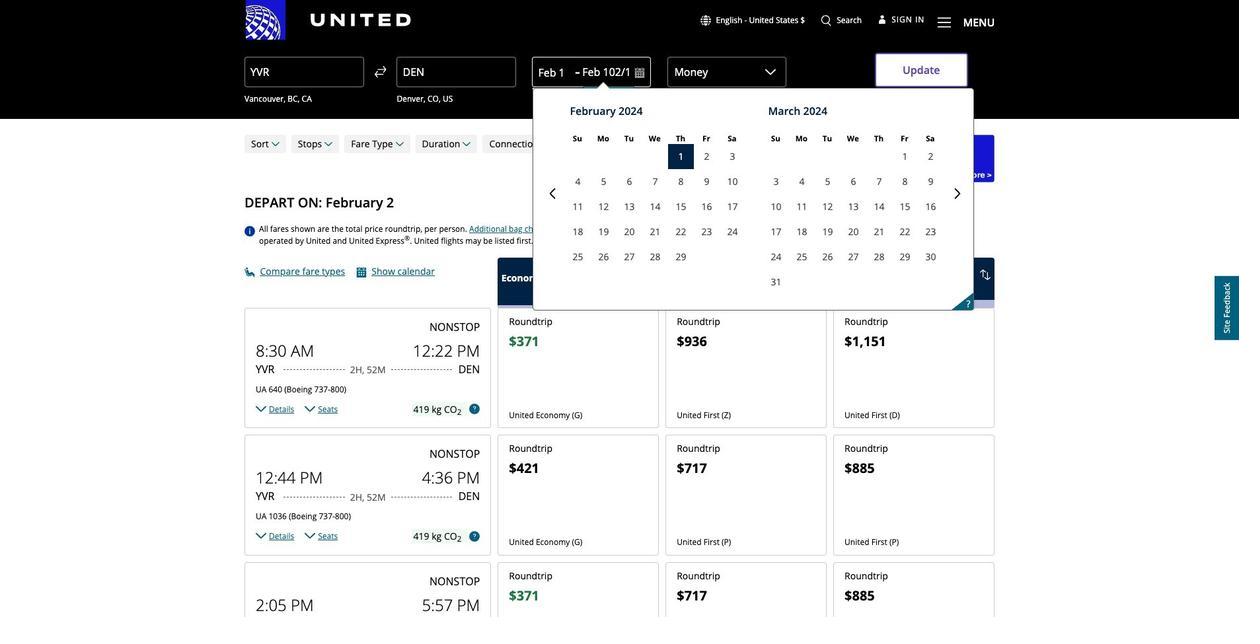 Task type: vqa. For each thing, say whether or not it's contained in the screenshot.
THE MOVE BACKWARD TO SWITCH TO THE PREVIOUS MONTH. image
yes



Task type: describe. For each thing, give the bounding box(es) containing it.
sort by price image
[[980, 270, 991, 280]]

2 row from the top
[[245, 308, 995, 429]]

calendar application
[[537, 89, 1239, 310]]

move backward to switch to the previous month. image
[[548, 188, 558, 199]]



Task type: locate. For each thing, give the bounding box(es) containing it.
Departure text field
[[538, 58, 570, 88]]

3 row from the top
[[245, 435, 995, 556]]

4 row from the top
[[245, 563, 995, 617]]

move forward to switch to the next month. image
[[953, 188, 963, 199]]

None text field
[[509, 315, 648, 411], [677, 315, 816, 411], [845, 315, 984, 411], [845, 442, 984, 538], [509, 570, 648, 617], [677, 570, 816, 617], [845, 570, 984, 617], [509, 315, 648, 411], [677, 315, 816, 411], [845, 315, 984, 411], [845, 442, 984, 538], [509, 570, 648, 617], [677, 570, 816, 617], [845, 570, 984, 617]]

qdd6h image
[[245, 226, 255, 237]]

Return text field
[[582, 58, 635, 88]]

1 row from the top
[[245, 258, 995, 308]]

To text field
[[397, 57, 516, 87]]

None text field
[[509, 442, 648, 538], [677, 442, 816, 538], [509, 442, 648, 538], [677, 442, 816, 538]]

row
[[245, 258, 995, 308], [245, 308, 995, 429], [245, 435, 995, 556], [245, 563, 995, 617]]

grid
[[245, 308, 995, 617]]

currently in english united states	$ enter to change image
[[700, 15, 711, 26]]

united logo link to homepage image
[[246, 0, 411, 40]]

From text field
[[245, 57, 364, 87]]



